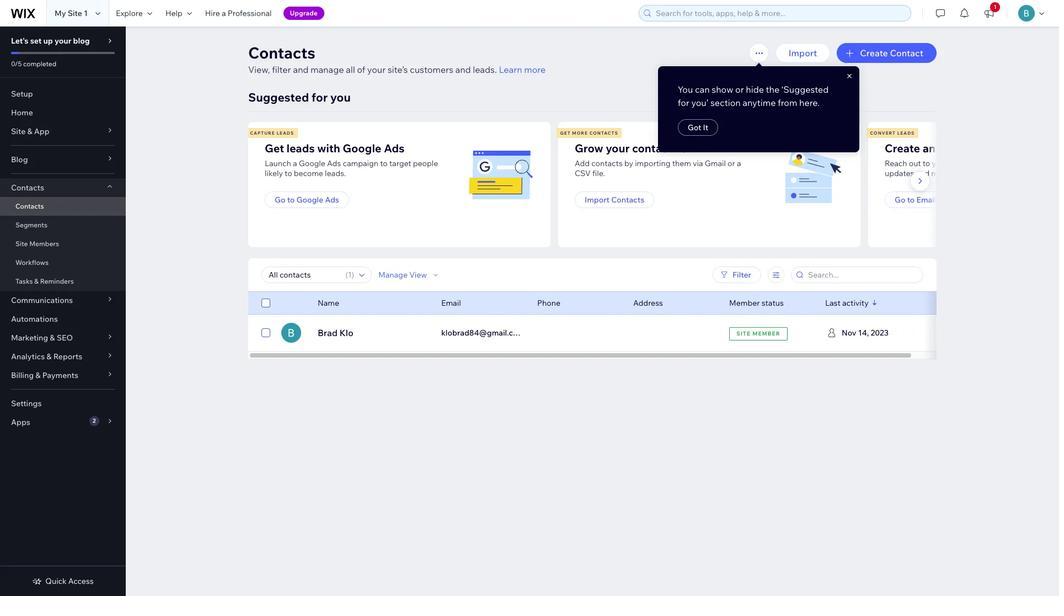Task type: vqa. For each thing, say whether or not it's contained in the screenshot.
first LEADS from left
yes



Task type: locate. For each thing, give the bounding box(es) containing it.
leads right convert
[[898, 130, 915, 136]]

Search for tools, apps, help & more... field
[[653, 6, 908, 21]]

1 horizontal spatial with
[[994, 158, 1009, 168]]

your down an
[[933, 158, 949, 168]]

go to google ads button
[[265, 192, 349, 208]]

None checkbox
[[262, 326, 270, 339]]

view right nov
[[860, 327, 881, 338]]

filter
[[733, 270, 752, 280]]

site inside popup button
[[11, 126, 26, 136]]

ads up target
[[384, 141, 405, 155]]

google inside button
[[297, 195, 324, 205]]

0 horizontal spatial import
[[585, 195, 610, 205]]

quick access
[[45, 576, 94, 586]]

your inside create an email campaign reach out to your subscribers with newsletters, updates and more.
[[933, 158, 949, 168]]

list
[[675, 141, 692, 155]]

1 vertical spatial campaign
[[343, 158, 379, 168]]

filter button
[[713, 267, 762, 283]]

contacts down blog
[[11, 183, 44, 193]]

marketing up analytics
[[11, 333, 48, 343]]

site member
[[737, 330, 781, 337]]

to inside create an email campaign reach out to your subscribers with newsletters, updates and more.
[[923, 158, 931, 168]]

billing & payments
[[11, 370, 78, 380]]

email up klobrad84@gmail.com
[[442, 298, 461, 308]]

& right billing
[[35, 370, 41, 380]]

0 horizontal spatial campaign
[[343, 158, 379, 168]]

automations
[[11, 314, 58, 324]]

0 horizontal spatial or
[[728, 158, 736, 168]]

1 horizontal spatial campaign
[[970, 141, 1022, 155]]

1
[[994, 3, 997, 10], [84, 8, 88, 18], [348, 270, 352, 280]]

marketing down more.
[[939, 195, 976, 205]]

site for site member
[[737, 330, 751, 337]]

0 vertical spatial marketing
[[939, 195, 976, 205]]

an
[[923, 141, 936, 155]]

email down more.
[[917, 195, 937, 205]]

professional
[[228, 8, 272, 18]]

(
[[346, 270, 348, 280]]

leads
[[287, 141, 315, 155]]

Unsaved view field
[[266, 267, 342, 283]]

let's set up your blog
[[11, 36, 90, 46]]

ads down "get leads with google ads launch a google ads campaign to target people likely to become leads."
[[325, 195, 339, 205]]

member left status
[[730, 298, 760, 308]]

a inside "get leads with google ads launch a google ads campaign to target people likely to become leads."
[[293, 158, 297, 168]]

import
[[789, 47, 818, 59], [585, 195, 610, 205]]

site for site members
[[15, 240, 28, 248]]

go down likely
[[275, 195, 286, 205]]

analytics & reports button
[[0, 347, 126, 366]]

for left you
[[312, 90, 328, 104]]

1 vertical spatial create
[[885, 141, 921, 155]]

create left contact
[[861, 47, 889, 59]]

nov 14, 2023
[[842, 328, 889, 338]]

go to google ads
[[275, 195, 339, 205]]

workflows
[[15, 258, 49, 267]]

site down segments
[[15, 240, 28, 248]]

payments
[[42, 370, 78, 380]]

create inside button
[[861, 47, 889, 59]]

& for marketing
[[50, 333, 55, 343]]

contacts inside 'button'
[[612, 195, 645, 205]]

your
[[55, 36, 71, 46], [368, 64, 386, 75], [606, 141, 630, 155], [933, 158, 949, 168]]

file.
[[593, 168, 606, 178]]

marketing
[[939, 195, 976, 205], [11, 333, 48, 343]]

0 horizontal spatial marketing
[[11, 333, 48, 343]]

import inside 'button'
[[585, 195, 610, 205]]

address
[[634, 298, 664, 308]]

1 vertical spatial import
[[585, 195, 610, 205]]

&
[[27, 126, 32, 136], [34, 277, 39, 285], [50, 333, 55, 343], [47, 352, 52, 362], [35, 370, 41, 380]]

campaign up "subscribers"
[[970, 141, 1022, 155]]

2 go from the left
[[895, 195, 906, 205]]

email inside button
[[917, 195, 937, 205]]

0 vertical spatial email
[[917, 195, 937, 205]]

None checkbox
[[262, 296, 270, 310]]

leads.
[[473, 64, 497, 75], [325, 168, 346, 178]]

create inside create an email campaign reach out to your subscribers with newsletters, updates and more.
[[885, 141, 921, 155]]

your right of at the left of the page
[[368, 64, 386, 75]]

for
[[312, 90, 328, 104], [678, 97, 690, 108]]

import contacts
[[585, 195, 645, 205]]

contacts inside dropdown button
[[11, 183, 44, 193]]

go down updates
[[895, 195, 906, 205]]

0 horizontal spatial leads
[[277, 130, 294, 136]]

& for site
[[27, 126, 32, 136]]

0 vertical spatial leads.
[[473, 64, 497, 75]]

1 horizontal spatial email
[[917, 195, 937, 205]]

sidebar element
[[0, 26, 126, 596]]

1 vertical spatial leads.
[[325, 168, 346, 178]]

create
[[861, 47, 889, 59], [885, 141, 921, 155]]

2 vertical spatial ads
[[325, 195, 339, 205]]

0 vertical spatial import
[[789, 47, 818, 59]]

1 horizontal spatial leads
[[898, 130, 915, 136]]

0 vertical spatial create
[[861, 47, 889, 59]]

and right filter
[[293, 64, 309, 75]]

1 go from the left
[[275, 195, 286, 205]]

get more contacts
[[561, 130, 619, 136]]

convert leads
[[871, 130, 915, 136]]

reach
[[885, 158, 908, 168]]

your inside "grow your contact list add contacts by importing them via gmail or a csv file."
[[606, 141, 630, 155]]

( 1 )
[[346, 270, 354, 280]]

ads right become
[[327, 158, 341, 168]]

to right out
[[923, 158, 931, 168]]

contacts down by
[[612, 195, 645, 205]]

& left seo
[[50, 333, 55, 343]]

& left app
[[27, 126, 32, 136]]

0 horizontal spatial with
[[318, 141, 340, 155]]

1 leads from the left
[[277, 130, 294, 136]]

2 horizontal spatial 1
[[994, 3, 997, 10]]

for inside you can show or hide the 'suggested for you' section anytime from here.
[[678, 97, 690, 108]]

manage
[[379, 270, 408, 280]]

blog
[[73, 36, 90, 46]]

leads. left learn
[[473, 64, 497, 75]]

1 vertical spatial with
[[994, 158, 1009, 168]]

member down status
[[753, 330, 781, 337]]

view right manage
[[410, 270, 427, 280]]

your up contacts
[[606, 141, 630, 155]]

0 vertical spatial campaign
[[970, 141, 1022, 155]]

workflows link
[[0, 253, 126, 272]]

access
[[68, 576, 94, 586]]

your right up
[[55, 36, 71, 46]]

up
[[43, 36, 53, 46]]

with right "leads"
[[318, 141, 340, 155]]

)
[[352, 270, 354, 280]]

site down home at the left top of page
[[11, 126, 26, 136]]

settings link
[[0, 394, 126, 413]]

import inside button
[[789, 47, 818, 59]]

2 vertical spatial google
[[297, 195, 324, 205]]

klobrad84@gmail.com
[[442, 328, 525, 338]]

1 vertical spatial or
[[728, 158, 736, 168]]

you can show or hide the 'suggested for you' section anytime from here.
[[678, 84, 829, 108]]

klo
[[340, 327, 354, 338]]

1 horizontal spatial and
[[456, 64, 471, 75]]

likely
[[265, 168, 283, 178]]

my site 1
[[55, 8, 88, 18]]

0 horizontal spatial view
[[410, 270, 427, 280]]

1 vertical spatial google
[[299, 158, 326, 168]]

list containing get leads with google ads
[[247, 122, 1060, 247]]

nov
[[842, 328, 857, 338]]

or left hide on the top right of page
[[736, 84, 744, 95]]

2 leads from the left
[[898, 130, 915, 136]]

suggested
[[248, 90, 309, 104]]

& for analytics
[[47, 352, 52, 362]]

leads for create
[[898, 130, 915, 136]]

1 horizontal spatial for
[[678, 97, 690, 108]]

2 horizontal spatial a
[[737, 158, 742, 168]]

for down the you
[[678, 97, 690, 108]]

0 horizontal spatial 1
[[84, 8, 88, 18]]

0 vertical spatial view
[[410, 270, 427, 280]]

1 horizontal spatial go
[[895, 195, 906, 205]]

to right likely
[[285, 168, 292, 178]]

contact
[[633, 141, 673, 155]]

1 horizontal spatial a
[[293, 158, 297, 168]]

& right tasks
[[34, 277, 39, 285]]

and left more.
[[917, 168, 930, 178]]

contacts inside contacts view, filter and manage all of your site's customers and leads. learn more
[[248, 43, 316, 62]]

leads up get
[[277, 130, 294, 136]]

contacts up filter
[[248, 43, 316, 62]]

marketing & seo button
[[0, 328, 126, 347]]

anytime
[[743, 97, 776, 108]]

& left reports
[[47, 352, 52, 362]]

0 horizontal spatial email
[[442, 298, 461, 308]]

1 vertical spatial marketing
[[11, 333, 48, 343]]

my
[[55, 8, 66, 18]]

1 horizontal spatial leads.
[[473, 64, 497, 75]]

or
[[736, 84, 744, 95], [728, 158, 736, 168]]

hire
[[205, 8, 220, 18]]

contacts button
[[0, 178, 126, 197]]

contacts up segments
[[15, 202, 44, 210]]

home link
[[0, 103, 126, 122]]

to
[[380, 158, 388, 168], [923, 158, 931, 168], [285, 168, 292, 178], [287, 195, 295, 205], [908, 195, 915, 205]]

2 horizontal spatial and
[[917, 168, 930, 178]]

0/5
[[11, 60, 22, 68]]

list
[[247, 122, 1060, 247]]

or inside "grow your contact list add contacts by importing them via gmail or a csv file."
[[728, 158, 736, 168]]

1 horizontal spatial import
[[789, 47, 818, 59]]

hide
[[746, 84, 765, 95]]

seo
[[57, 333, 73, 343]]

reminders
[[40, 277, 74, 285]]

billing & payments button
[[0, 366, 126, 385]]

email
[[939, 141, 967, 155]]

campaign
[[970, 141, 1022, 155], [343, 158, 379, 168]]

phone
[[538, 298, 561, 308]]

0 vertical spatial with
[[318, 141, 340, 155]]

1 vertical spatial member
[[753, 330, 781, 337]]

site down member status
[[737, 330, 751, 337]]

activity
[[843, 298, 869, 308]]

a right hire
[[222, 8, 226, 18]]

0 horizontal spatial go
[[275, 195, 286, 205]]

site right my
[[68, 8, 82, 18]]

create up 'reach'
[[885, 141, 921, 155]]

0 horizontal spatial leads.
[[325, 168, 346, 178]]

last
[[826, 298, 841, 308]]

get leads with google ads launch a google ads campaign to target people likely to become leads.
[[265, 141, 438, 178]]

1 horizontal spatial or
[[736, 84, 744, 95]]

with right "subscribers"
[[994, 158, 1009, 168]]

import for import contacts
[[585, 195, 610, 205]]

capture leads
[[250, 130, 294, 136]]

& inside dropdown button
[[47, 352, 52, 362]]

filter
[[272, 64, 291, 75]]

marketing inside popup button
[[11, 333, 48, 343]]

or right the gmail
[[728, 158, 736, 168]]

import up 'suggested
[[789, 47, 818, 59]]

the
[[766, 84, 780, 95]]

analytics & reports
[[11, 352, 82, 362]]

1 vertical spatial view
[[860, 327, 881, 338]]

1 horizontal spatial marketing
[[939, 195, 976, 205]]

import down file.
[[585, 195, 610, 205]]

your inside sidebar 'element'
[[55, 36, 71, 46]]

leads. right become
[[325, 168, 346, 178]]

and right customers
[[456, 64, 471, 75]]

a right the gmail
[[737, 158, 742, 168]]

a down "leads"
[[293, 158, 297, 168]]

subscribers
[[950, 158, 992, 168]]

target
[[390, 158, 412, 168]]

campaign left target
[[343, 158, 379, 168]]

1 horizontal spatial view
[[860, 327, 881, 338]]

leads. inside "get leads with google ads launch a google ads campaign to target people likely to become leads."
[[325, 168, 346, 178]]

0 vertical spatial or
[[736, 84, 744, 95]]

quick access button
[[32, 576, 94, 586]]

2
[[93, 417, 96, 424]]

site members link
[[0, 235, 126, 253]]

go for create
[[895, 195, 906, 205]]



Task type: describe. For each thing, give the bounding box(es) containing it.
customers
[[410, 64, 454, 75]]

brad klo
[[318, 327, 354, 338]]

leads for get
[[277, 130, 294, 136]]

it
[[704, 123, 709, 132]]

gmail
[[705, 158, 726, 168]]

import contacts button
[[575, 192, 655, 208]]

& for billing
[[35, 370, 41, 380]]

contact
[[891, 47, 924, 59]]

launch
[[265, 158, 291, 168]]

go for get
[[275, 195, 286, 205]]

1 horizontal spatial 1
[[348, 270, 352, 280]]

out
[[910, 158, 922, 168]]

show
[[712, 84, 734, 95]]

ads inside button
[[325, 195, 339, 205]]

help
[[166, 8, 183, 18]]

updates
[[885, 168, 915, 178]]

contacts link
[[0, 197, 126, 216]]

1 inside button
[[994, 3, 997, 10]]

more
[[525, 64, 546, 75]]

segments link
[[0, 216, 126, 235]]

get
[[561, 130, 571, 136]]

contacts
[[592, 158, 623, 168]]

blog
[[11, 155, 28, 164]]

'suggested
[[782, 84, 829, 95]]

billing
[[11, 370, 34, 380]]

leads. inside contacts view, filter and manage all of your site's customers and leads. learn more
[[473, 64, 497, 75]]

let's
[[11, 36, 28, 46]]

0 horizontal spatial for
[[312, 90, 328, 104]]

quick
[[45, 576, 67, 586]]

from
[[778, 97, 798, 108]]

setup
[[11, 89, 33, 99]]

hire a professional link
[[199, 0, 279, 26]]

completed
[[23, 60, 56, 68]]

contacts
[[590, 130, 619, 136]]

or inside you can show or hide the 'suggested for you' section anytime from here.
[[736, 84, 744, 95]]

reports
[[53, 352, 82, 362]]

app
[[34, 126, 49, 136]]

importing
[[635, 158, 671, 168]]

via
[[693, 158, 704, 168]]

import button
[[776, 43, 831, 63]]

them
[[673, 158, 692, 168]]

with inside "get leads with google ads launch a google ads campaign to target people likely to become leads."
[[318, 141, 340, 155]]

0 vertical spatial member
[[730, 298, 760, 308]]

upgrade
[[290, 9, 318, 17]]

communications
[[11, 295, 73, 305]]

0 vertical spatial ads
[[384, 141, 405, 155]]

& for tasks
[[34, 277, 39, 285]]

Search... field
[[805, 267, 920, 283]]

go to email marketing button
[[885, 192, 986, 208]]

add
[[575, 158, 590, 168]]

manage view button
[[379, 270, 441, 280]]

of
[[357, 64, 366, 75]]

go to email marketing
[[895, 195, 976, 205]]

help button
[[159, 0, 199, 26]]

brad
[[318, 327, 338, 338]]

tasks
[[15, 277, 33, 285]]

a inside "grow your contact list add contacts by importing them via gmail or a csv file."
[[737, 158, 742, 168]]

site & app
[[11, 126, 49, 136]]

import for import
[[789, 47, 818, 59]]

create contact
[[861, 47, 924, 59]]

got it
[[688, 123, 709, 132]]

name
[[318, 298, 339, 308]]

campaign inside create an email campaign reach out to your subscribers with newsletters, updates and more.
[[970, 141, 1022, 155]]

campaign inside "get leads with google ads launch a google ads campaign to target people likely to become leads."
[[343, 158, 379, 168]]

you
[[678, 84, 694, 95]]

grow
[[575, 141, 604, 155]]

csv
[[575, 168, 591, 178]]

communications button
[[0, 291, 126, 310]]

tasks & reminders link
[[0, 272, 126, 291]]

create for contact
[[861, 47, 889, 59]]

can
[[696, 84, 710, 95]]

site's
[[388, 64, 408, 75]]

site & app button
[[0, 122, 126, 141]]

section
[[711, 97, 741, 108]]

all
[[346, 64, 355, 75]]

to down become
[[287, 195, 295, 205]]

1 button
[[978, 0, 1002, 26]]

to down updates
[[908, 195, 915, 205]]

set
[[30, 36, 42, 46]]

people
[[413, 158, 438, 168]]

status
[[762, 298, 784, 308]]

manage view
[[379, 270, 427, 280]]

to left target
[[380, 158, 388, 168]]

with inside create an email campaign reach out to your subscribers with newsletters, updates and more.
[[994, 158, 1009, 168]]

home
[[11, 108, 33, 118]]

and inside create an email campaign reach out to your subscribers with newsletters, updates and more.
[[917, 168, 930, 178]]

members
[[29, 240, 59, 248]]

your inside contacts view, filter and manage all of your site's customers and leads. learn more
[[368, 64, 386, 75]]

create for an
[[885, 141, 921, 155]]

create contact button
[[838, 43, 937, 63]]

site for site & app
[[11, 126, 26, 136]]

brad klo image
[[282, 323, 301, 343]]

explore
[[116, 8, 143, 18]]

contacts view, filter and manage all of your site's customers and leads. learn more
[[248, 43, 546, 75]]

got it button
[[678, 119, 719, 136]]

you'
[[692, 97, 709, 108]]

learn
[[499, 64, 523, 75]]

1 vertical spatial ads
[[327, 158, 341, 168]]

newsletters,
[[1011, 158, 1055, 168]]

0 vertical spatial google
[[343, 141, 382, 155]]

marketing inside button
[[939, 195, 976, 205]]

0 horizontal spatial and
[[293, 64, 309, 75]]

capture
[[250, 130, 275, 136]]

0 horizontal spatial a
[[222, 8, 226, 18]]

learn more button
[[499, 63, 546, 76]]

manage
[[311, 64, 344, 75]]

get
[[265, 141, 284, 155]]

1 vertical spatial email
[[442, 298, 461, 308]]



